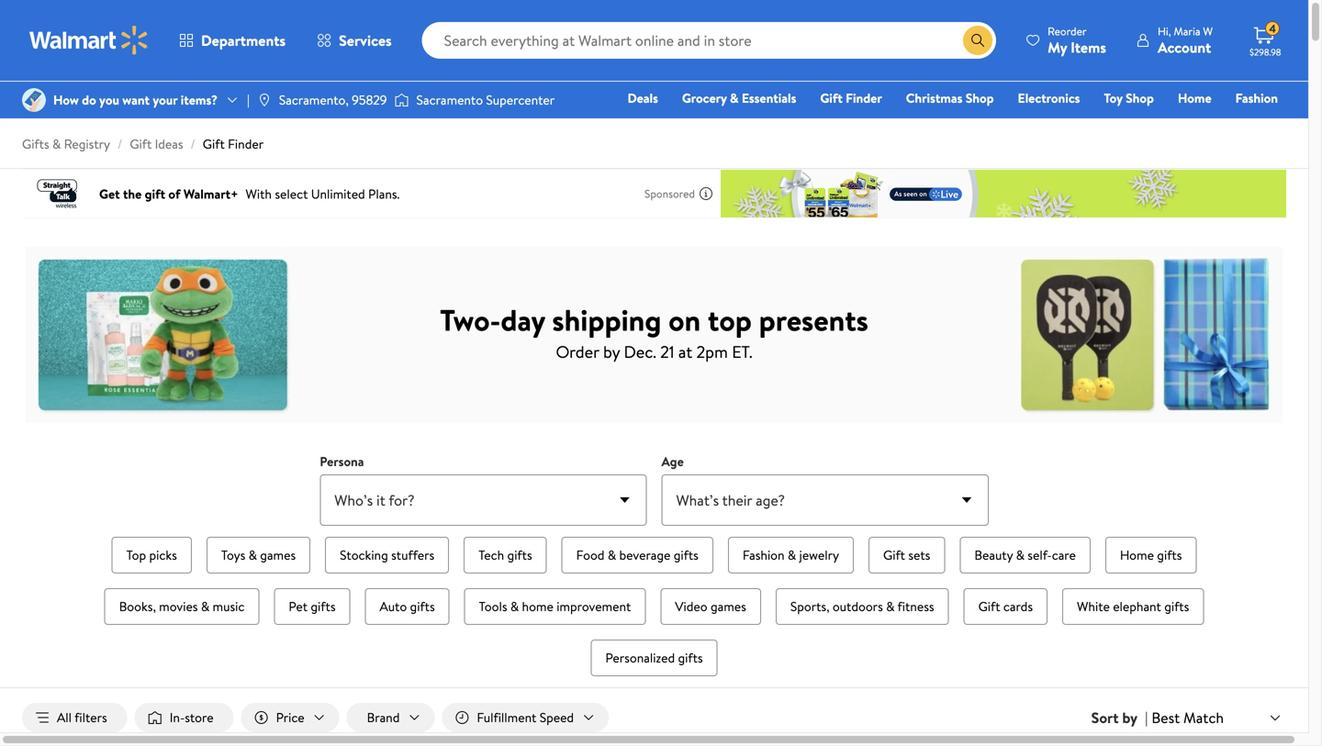 Task type: describe. For each thing, give the bounding box(es) containing it.
1 horizontal spatial registry
[[1067, 115, 1114, 133]]

day
[[501, 300, 545, 340]]

in-
[[170, 709, 185, 727]]

gift right essentials
[[820, 89, 843, 107]]

0 horizontal spatial gift finder link
[[203, 135, 264, 153]]

departments
[[201, 30, 286, 51]]

0 vertical spatial |
[[247, 91, 250, 109]]

price button
[[241, 703, 339, 733]]

w
[[1203, 23, 1213, 39]]

gift inside 'button'
[[979, 598, 1001, 616]]

gift right ideas
[[203, 135, 225, 153]]

by inside sort and filter section element
[[1123, 708, 1138, 728]]

cards
[[1011, 115, 1043, 133]]

group containing top picks
[[66, 534, 1243, 681]]

sacramento supercenter
[[416, 91, 555, 109]]

books, movies & music
[[119, 598, 245, 616]]

grocery & essentials
[[682, 89, 797, 107]]

food & beverage gifts list item
[[558, 534, 717, 578]]

shipping
[[552, 300, 662, 340]]

1 horizontal spatial gift finder link
[[812, 88, 891, 108]]

gift cards list item
[[960, 585, 1052, 629]]

& inside button
[[201, 598, 210, 616]]

hi, maria w account
[[1158, 23, 1213, 57]]

jewelry
[[800, 546, 839, 564]]

in-store button
[[135, 703, 234, 733]]

toys & games button
[[206, 537, 311, 574]]

& for tools
[[510, 598, 519, 616]]

auto gifts list item
[[361, 585, 453, 629]]

toys
[[221, 546, 245, 564]]

toy shop
[[1104, 89, 1154, 107]]

gifts for personalized gifts
[[678, 649, 703, 667]]

pet gifts list item
[[270, 585, 354, 629]]

one debit link
[[1129, 114, 1208, 134]]

top
[[126, 546, 146, 564]]

all filters button
[[22, 703, 127, 733]]

toys & games
[[221, 546, 296, 564]]

sort
[[1092, 708, 1119, 728]]

95829
[[352, 91, 387, 109]]

tools & home improvement
[[479, 598, 631, 616]]

speed
[[540, 709, 574, 727]]

brand
[[367, 709, 400, 727]]

personalized gifts
[[606, 649, 703, 667]]

gifts
[[22, 135, 49, 153]]

white
[[1077, 598, 1110, 616]]

home
[[522, 598, 554, 616]]

brand button
[[347, 703, 435, 733]]

home gifts list item
[[1102, 534, 1201, 578]]

 image for sacramento supercenter
[[394, 91, 409, 109]]

personalized gifts button
[[591, 640, 718, 677]]

personalized
[[606, 649, 675, 667]]

gift inside the fashion gift cards
[[985, 115, 1007, 133]]

auto
[[380, 598, 407, 616]]

how do you want your items?
[[53, 91, 218, 109]]

gift sets
[[883, 546, 931, 564]]

stocking stuffers button
[[325, 537, 449, 574]]

on
[[669, 300, 701, 340]]

departments button
[[163, 18, 301, 62]]

$298.98
[[1250, 46, 1281, 58]]

deals
[[628, 89, 658, 107]]

sports,
[[791, 598, 830, 616]]

fulfillment
[[477, 709, 537, 727]]

sort and filter section element
[[0, 689, 1309, 747]]

deals link
[[619, 88, 667, 108]]

age
[[662, 453, 684, 471]]

best
[[1152, 708, 1180, 728]]

sports, outdoors & fitness
[[791, 598, 934, 616]]

picks
[[149, 546, 177, 564]]

fashion & jewelry
[[743, 546, 839, 564]]

Search search field
[[422, 22, 996, 59]]

games inside button
[[711, 598, 746, 616]]

by inside "two-day shipping on top presents order by dec. 21 at 2pm et."
[[603, 340, 620, 363]]

items?
[[181, 91, 218, 109]]

supercenter
[[486, 91, 555, 109]]

beauty & self-care button
[[960, 537, 1091, 574]]

fulfillment speed
[[477, 709, 574, 727]]

video games list item
[[657, 585, 765, 629]]

top picks
[[126, 546, 177, 564]]

gifts & registry link
[[22, 135, 110, 153]]

ideas
[[155, 135, 183, 153]]

tools & home improvement list item
[[461, 585, 650, 629]]

movies
[[159, 598, 198, 616]]

gift cards
[[979, 598, 1033, 616]]

video games button
[[661, 589, 761, 625]]

at
[[679, 340, 693, 363]]

 image for how do you want your items?
[[22, 88, 46, 112]]

gift ideas link
[[130, 135, 183, 153]]

one debit
[[1138, 115, 1200, 133]]

match
[[1184, 708, 1224, 728]]

video
[[675, 598, 708, 616]]

gifts right elephant
[[1165, 598, 1190, 616]]

home gifts
[[1120, 546, 1182, 564]]

& for beauty
[[1016, 546, 1025, 564]]

services button
[[301, 18, 407, 62]]

food & beverage gifts button
[[562, 537, 713, 574]]

electronics
[[1018, 89, 1080, 107]]

gifts & registry / gift ideas / gift finder
[[22, 135, 264, 153]]

top picks list item
[[108, 534, 195, 578]]

care
[[1052, 546, 1076, 564]]

fitness
[[898, 598, 934, 616]]

1 / from the left
[[118, 135, 122, 153]]

beverage
[[619, 546, 671, 564]]

tools & home improvement button
[[464, 589, 646, 625]]

sets
[[909, 546, 931, 564]]

gift left ideas
[[130, 135, 152, 153]]



Task type: vqa. For each thing, say whether or not it's contained in the screenshot.
gifts inside "list item"
yes



Task type: locate. For each thing, give the bounding box(es) containing it.
& left fitness
[[886, 598, 895, 616]]

beauty
[[975, 546, 1013, 564]]

1 vertical spatial finder
[[228, 135, 264, 153]]

walmart image
[[29, 26, 149, 55]]

do
[[82, 91, 96, 109]]

0 horizontal spatial finder
[[228, 135, 264, 153]]

gift sets list item
[[865, 534, 949, 578]]

personalized gifts list item
[[587, 636, 721, 681]]

sacramento
[[416, 91, 483, 109]]

registry link
[[1059, 114, 1122, 134]]

0 vertical spatial gift finder link
[[812, 88, 891, 108]]

0 vertical spatial games
[[260, 546, 296, 564]]

fashion & jewelry button
[[728, 537, 854, 574]]

1 horizontal spatial |
[[1145, 708, 1148, 728]]

1 vertical spatial registry
[[64, 135, 110, 153]]

stocking stuffers list item
[[322, 534, 453, 578]]

| left "best"
[[1145, 708, 1148, 728]]

shop right the toy
[[1126, 89, 1154, 107]]

1 horizontal spatial fashion
[[1236, 89, 1278, 107]]

home up debit
[[1178, 89, 1212, 107]]

order
[[556, 340, 599, 363]]

1 horizontal spatial shop
[[1126, 89, 1154, 107]]

filters
[[75, 709, 107, 727]]

& for fashion
[[788, 546, 796, 564]]

grocery & essentials link
[[674, 88, 805, 108]]

maria
[[1174, 23, 1201, 39]]

0 vertical spatial finder
[[846, 89, 882, 107]]

0 horizontal spatial  image
[[22, 88, 46, 112]]

persona
[[320, 453, 364, 471]]

& for grocery
[[730, 89, 739, 107]]

best match
[[1152, 708, 1224, 728]]

fashion left jewelry
[[743, 546, 785, 564]]

& right the tools
[[510, 598, 519, 616]]

services
[[339, 30, 392, 51]]

gift finder
[[820, 89, 882, 107]]

top picks button
[[112, 537, 192, 574]]

1 horizontal spatial by
[[1123, 708, 1138, 728]]

fashion inside 'fashion & jewelry' button
[[743, 546, 785, 564]]

stuffers
[[391, 546, 435, 564]]

gifts right the auto
[[410, 598, 435, 616]]

fashion up walmart+
[[1236, 89, 1278, 107]]

0 vertical spatial registry
[[1067, 115, 1114, 133]]

you
[[99, 91, 119, 109]]

| right items?
[[247, 91, 250, 109]]

& for gifts
[[52, 135, 61, 153]]

1 shop from the left
[[966, 89, 994, 107]]

gifts right pet
[[311, 598, 336, 616]]

registry down do
[[64, 135, 110, 153]]

0 horizontal spatial registry
[[64, 135, 110, 153]]

fashion & jewelry list item
[[724, 534, 858, 578]]

0 horizontal spatial /
[[118, 135, 122, 153]]

by left dec.
[[603, 340, 620, 363]]

0 horizontal spatial home
[[1120, 546, 1154, 564]]

two-day shipping on top presents order by dec. 21 at 2pm et.
[[440, 300, 869, 363]]

tech gifts button
[[464, 537, 547, 574]]

sacramento, 95829
[[279, 91, 387, 109]]

by right sort
[[1123, 708, 1138, 728]]

how
[[53, 91, 79, 109]]

home for home gifts
[[1120, 546, 1154, 564]]

food & beverage gifts
[[576, 546, 699, 564]]

top
[[708, 300, 752, 340]]

sacramento,
[[279, 91, 349, 109]]

beauty & self-care list item
[[956, 534, 1095, 578]]

finder right ideas
[[228, 135, 264, 153]]

 image
[[22, 88, 46, 112], [394, 91, 409, 109], [257, 93, 272, 107]]

& right toys on the left
[[249, 546, 257, 564]]

books, movies & music list item
[[101, 585, 263, 629]]

1 vertical spatial games
[[711, 598, 746, 616]]

shop up gift cards link on the top right
[[966, 89, 994, 107]]

music
[[213, 598, 245, 616]]

0 horizontal spatial fashion
[[743, 546, 785, 564]]

grocery
[[682, 89, 727, 107]]

1 vertical spatial fashion
[[743, 546, 785, 564]]

electronics link
[[1010, 88, 1089, 108]]

gift inside button
[[883, 546, 905, 564]]

price
[[276, 709, 305, 727]]

games right toys on the left
[[260, 546, 296, 564]]

home
[[1178, 89, 1212, 107], [1120, 546, 1154, 564]]

0 horizontal spatial |
[[247, 91, 250, 109]]

sports, outdoors & fitness list item
[[772, 585, 953, 629]]

et.
[[732, 340, 753, 363]]

pet gifts
[[289, 598, 336, 616]]

2 / from the left
[[191, 135, 195, 153]]

improvement
[[557, 598, 631, 616]]

gift cards button
[[964, 589, 1048, 625]]

& left jewelry
[[788, 546, 796, 564]]

0 vertical spatial home
[[1178, 89, 1212, 107]]

& for toys
[[249, 546, 257, 564]]

/ right ideas
[[191, 135, 195, 153]]

registry down the toy
[[1067, 115, 1114, 133]]

reorder
[[1048, 23, 1087, 39]]

gifts for auto gifts
[[410, 598, 435, 616]]

two-day shipping on top presents image
[[26, 247, 1283, 423]]

toys & games list item
[[203, 534, 314, 578]]

 image left the sacramento,
[[257, 93, 272, 107]]

home inside button
[[1120, 546, 1154, 564]]

 image right 95829
[[394, 91, 409, 109]]

Walmart Site-Wide search field
[[422, 22, 996, 59]]

gift left the cards
[[979, 598, 1001, 616]]

1 horizontal spatial games
[[711, 598, 746, 616]]

& right the food
[[608, 546, 616, 564]]

1 horizontal spatial /
[[191, 135, 195, 153]]

gift sets button
[[869, 537, 945, 574]]

search icon image
[[971, 33, 985, 48]]

essentials
[[742, 89, 797, 107]]

shop
[[966, 89, 994, 107], [1126, 89, 1154, 107]]

fulfillment speed button
[[442, 703, 609, 733]]

gifts for tech gifts
[[507, 546, 532, 564]]

elephant
[[1113, 598, 1162, 616]]

finder
[[846, 89, 882, 107], [228, 135, 264, 153]]

& right grocery
[[730, 89, 739, 107]]

group
[[66, 534, 1243, 681]]

|
[[247, 91, 250, 109], [1145, 708, 1148, 728]]

fashion for fashion & jewelry
[[743, 546, 785, 564]]

shop for christmas shop
[[966, 89, 994, 107]]

beauty & self-care
[[975, 546, 1076, 564]]

1 vertical spatial gift finder link
[[203, 135, 264, 153]]

home gifts button
[[1106, 537, 1197, 574]]

1 horizontal spatial home
[[1178, 89, 1212, 107]]

 image left how
[[22, 88, 46, 112]]

gifts for pet gifts
[[311, 598, 336, 616]]

/ left gift ideas link
[[118, 135, 122, 153]]

sort by |
[[1092, 708, 1148, 728]]

pet
[[289, 598, 308, 616]]

gift
[[820, 89, 843, 107], [985, 115, 1007, 133], [130, 135, 152, 153], [203, 135, 225, 153], [883, 546, 905, 564], [979, 598, 1001, 616]]

christmas
[[906, 89, 963, 107]]

1 horizontal spatial finder
[[846, 89, 882, 107]]

items
[[1071, 37, 1107, 57]]

debit
[[1168, 115, 1200, 133]]

white elephant gifts button
[[1063, 589, 1204, 625]]

dec.
[[624, 340, 656, 363]]

finder left christmas
[[846, 89, 882, 107]]

sponsored
[[645, 186, 695, 202]]

presents
[[759, 300, 869, 340]]

home for home
[[1178, 89, 1212, 107]]

0 horizontal spatial games
[[260, 546, 296, 564]]

1 vertical spatial home
[[1120, 546, 1154, 564]]

 image for sacramento, 95829
[[257, 93, 272, 107]]

gifts inside list item
[[678, 649, 703, 667]]

want
[[122, 91, 150, 109]]

white elephant gifts list item
[[1059, 585, 1208, 629]]

cards
[[1004, 598, 1033, 616]]

walmart+ link
[[1215, 114, 1287, 134]]

& right gifts
[[52, 135, 61, 153]]

tech gifts list item
[[460, 534, 551, 578]]

stocking stuffers
[[340, 546, 435, 564]]

account
[[1158, 37, 1212, 57]]

hi,
[[1158, 23, 1171, 39]]

fashion inside the fashion gift cards
[[1236, 89, 1278, 107]]

games inside button
[[260, 546, 296, 564]]

gifts right tech
[[507, 546, 532, 564]]

0 vertical spatial by
[[603, 340, 620, 363]]

shop for toy shop
[[1126, 89, 1154, 107]]

& inside list item
[[249, 546, 257, 564]]

gifts right beverage
[[674, 546, 699, 564]]

home up elephant
[[1120, 546, 1154, 564]]

1 horizontal spatial  image
[[257, 93, 272, 107]]

gifts for home gifts
[[1157, 546, 1182, 564]]

registry
[[1067, 115, 1114, 133], [64, 135, 110, 153]]

0 horizontal spatial by
[[603, 340, 620, 363]]

& left self- on the right bottom of the page
[[1016, 546, 1025, 564]]

games right video
[[711, 598, 746, 616]]

tech gifts
[[479, 546, 532, 564]]

1 vertical spatial by
[[1123, 708, 1138, 728]]

& left music
[[201, 598, 210, 616]]

fashion for fashion gift cards
[[1236, 89, 1278, 107]]

& for food
[[608, 546, 616, 564]]

walmart+
[[1224, 115, 1278, 133]]

auto gifts
[[380, 598, 435, 616]]

gifts right personalized
[[678, 649, 703, 667]]

reorder my items
[[1048, 23, 1107, 57]]

gifts up elephant
[[1157, 546, 1182, 564]]

gift finder link down items?
[[203, 135, 264, 153]]

home link
[[1170, 88, 1220, 108]]

video games
[[675, 598, 746, 616]]

gift finder link right essentials
[[812, 88, 891, 108]]

gift left sets
[[883, 546, 905, 564]]

self-
[[1028, 546, 1052, 564]]

1 vertical spatial |
[[1145, 708, 1148, 728]]

gifts inside list item
[[311, 598, 336, 616]]

& inside 'button'
[[1016, 546, 1025, 564]]

gift left cards
[[985, 115, 1007, 133]]

2 shop from the left
[[1126, 89, 1154, 107]]

| inside sort and filter section element
[[1145, 708, 1148, 728]]

one
[[1138, 115, 1165, 133]]

fashion gift cards
[[985, 89, 1278, 133]]

2 horizontal spatial  image
[[394, 91, 409, 109]]

0 vertical spatial fashion
[[1236, 89, 1278, 107]]

0 horizontal spatial shop
[[966, 89, 994, 107]]

christmas shop
[[906, 89, 994, 107]]

all
[[57, 709, 72, 727]]



